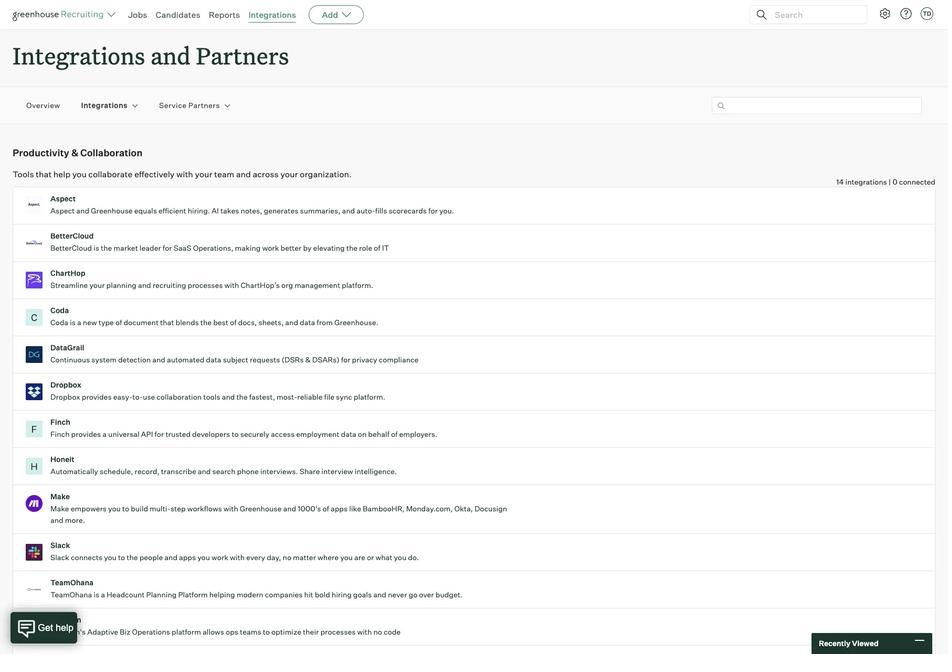 Task type: vqa. For each thing, say whether or not it's contained in the screenshot.
Recently
yes



Task type: locate. For each thing, give the bounding box(es) containing it.
and right the sheets,
[[285, 318, 298, 327]]

is left market
[[93, 244, 99, 253]]

1 vertical spatial a
[[103, 430, 107, 439]]

0 vertical spatial processes
[[188, 281, 223, 290]]

of inside "make make empowers you to build multi-step workflows with greenhouse and 1000's of apps like bamboohr, monday.com, okta, docusign and more."
[[323, 505, 329, 514]]

a inside coda coda is a new type of document that blends the best of docs, sheets, and data from greenhouse.
[[77, 318, 81, 327]]

optimize
[[271, 628, 301, 637]]

to right teams
[[263, 628, 270, 637]]

apps right people
[[179, 553, 196, 562]]

1 horizontal spatial work
[[262, 244, 279, 253]]

platform. right "sync"
[[354, 393, 385, 402]]

file
[[324, 393, 334, 402]]

the left market
[[101, 244, 112, 253]]

help
[[53, 169, 70, 180]]

to
[[232, 430, 239, 439], [122, 505, 129, 514], [118, 553, 125, 562], [263, 628, 270, 637]]

1 vertical spatial work
[[212, 553, 228, 562]]

connects
[[71, 553, 102, 562]]

apps
[[331, 505, 348, 514], [179, 553, 196, 562]]

with left every
[[230, 553, 245, 562]]

no inside "slack slack connects you to the people and apps you work with every day, no matter where you are or what you do."
[[283, 553, 291, 562]]

c
[[31, 312, 37, 324]]

you left "do."
[[394, 553, 406, 562]]

1 vertical spatial integrations
[[13, 40, 145, 71]]

a inside finch finch provides a universal api for trusted developers to securely access employment data on behalf of employers.
[[103, 430, 107, 439]]

a
[[77, 318, 81, 327], [103, 430, 107, 439], [101, 591, 105, 600]]

the inside "slack slack connects you to the people and apps you work with every day, no matter where you are or what you do."
[[127, 553, 138, 562]]

data inside coda coda is a new type of document that blends the best of docs, sheets, and data from greenhouse.
[[300, 318, 315, 327]]

0 horizontal spatial greenhouse
[[91, 206, 133, 215]]

1 horizontal spatial no
[[373, 628, 382, 637]]

teamohana up tonkean
[[50, 591, 92, 600]]

and right the planning
[[138, 281, 151, 290]]

honeit
[[50, 455, 74, 464]]

1 horizontal spatial &
[[305, 356, 311, 364]]

you.
[[439, 206, 454, 215]]

no left code
[[373, 628, 382, 637]]

integrations up collaboration
[[81, 101, 128, 110]]

no for matter
[[283, 553, 291, 562]]

is inside teamohana teamohana is a headcount planning platform helping modern companies hit bold hiring goals and never go over budget.
[[94, 591, 99, 600]]

for inside aspect aspect and greenhouse equals efficient hiring. ai takes notes, generates summaries, and auto-fills scorecards for you.
[[428, 206, 438, 215]]

1 vertical spatial make
[[50, 505, 69, 514]]

0 vertical spatial no
[[283, 553, 291, 562]]

1 vertical spatial &
[[305, 356, 311, 364]]

0 vertical spatial coda
[[50, 306, 69, 315]]

operations,
[[193, 244, 233, 253]]

1 horizontal spatial data
[[300, 318, 315, 327]]

service partners link
[[159, 101, 220, 111]]

operations
[[132, 628, 170, 637]]

interviews.
[[260, 467, 298, 476]]

work left better
[[262, 244, 279, 253]]

that left the blends
[[160, 318, 174, 327]]

a left new
[[77, 318, 81, 327]]

a left headcount
[[101, 591, 105, 600]]

a for c
[[77, 318, 81, 327]]

0 vertical spatial aspect
[[50, 194, 76, 203]]

0 vertical spatial finch
[[50, 418, 70, 427]]

1000's
[[298, 505, 321, 514]]

recently
[[819, 640, 851, 649]]

integrations for the right the integrations link
[[249, 9, 296, 20]]

the left people
[[127, 553, 138, 562]]

greenhouse.
[[334, 318, 378, 327]]

finch
[[50, 418, 70, 427], [50, 430, 70, 439]]

the left best
[[200, 318, 212, 327]]

0 vertical spatial make
[[50, 493, 70, 501]]

0 horizontal spatial integrations link
[[81, 101, 128, 111]]

1 horizontal spatial processes
[[320, 628, 356, 637]]

1 coda from the top
[[50, 306, 69, 315]]

1 vertical spatial no
[[373, 628, 382, 637]]

processes inside charthop streamline your planning and recruiting processes with charthop's org management platform.
[[188, 281, 223, 290]]

matter
[[293, 553, 316, 562]]

0 vertical spatial greenhouse
[[91, 206, 133, 215]]

& inside datagrail continuous system detection and automated data subject requests (dsrs & dsars) for privacy compliance
[[305, 356, 311, 364]]

processes
[[188, 281, 223, 290], [320, 628, 356, 637]]

and right detection
[[152, 356, 165, 364]]

0 vertical spatial data
[[300, 318, 315, 327]]

1 vertical spatial integrations link
[[81, 101, 128, 111]]

coda
[[50, 306, 69, 315], [50, 318, 68, 327]]

data left from
[[300, 318, 315, 327]]

platform
[[172, 628, 201, 637]]

work inside bettercloud bettercloud is the market leader for saas operations, making work better by elevating the role of it
[[262, 244, 279, 253]]

0 vertical spatial provides
[[82, 393, 112, 402]]

finch up honeit
[[50, 430, 70, 439]]

hit
[[304, 591, 313, 600]]

work
[[262, 244, 279, 253], [212, 553, 228, 562]]

and inside teamohana teamohana is a headcount planning platform helping modern companies hit bold hiring goals and never go over budget.
[[373, 591, 386, 600]]

to inside "slack slack connects you to the people and apps you work with every day, no matter where you are or what you do."
[[118, 553, 125, 562]]

of right behalf
[[391, 430, 398, 439]]

for left the privacy at the left
[[341, 356, 350, 364]]

empowers
[[71, 505, 107, 514]]

0 vertical spatial slack
[[50, 541, 70, 550]]

is
[[93, 244, 99, 253], [70, 318, 76, 327], [94, 591, 99, 600]]

2 vertical spatial data
[[341, 430, 356, 439]]

1 vertical spatial processes
[[320, 628, 356, 637]]

platform
[[178, 591, 208, 600]]

collaboration
[[80, 147, 142, 159]]

0 vertical spatial work
[[262, 244, 279, 253]]

of inside bettercloud bettercloud is the market leader for saas operations, making work better by elevating the role of it
[[374, 244, 380, 253]]

processes up coda coda is a new type of document that blends the best of docs, sheets, and data from greenhouse.
[[188, 281, 223, 290]]

& right "(dsrs"
[[305, 356, 311, 364]]

is inside coda coda is a new type of document that blends the best of docs, sheets, and data from greenhouse.
[[70, 318, 76, 327]]

teamohana teamohana is a headcount planning platform helping modern companies hit bold hiring goals and never go over budget.
[[50, 579, 463, 600]]

your inside charthop streamline your planning and recruiting processes with charthop's org management platform.
[[89, 281, 105, 290]]

companies
[[265, 591, 303, 600]]

new
[[83, 318, 97, 327]]

multi-
[[150, 505, 171, 514]]

productivity
[[13, 147, 69, 159]]

1 horizontal spatial apps
[[331, 505, 348, 514]]

|
[[889, 178, 891, 186]]

compliance
[[379, 356, 419, 364]]

goals
[[353, 591, 372, 600]]

1 slack from the top
[[50, 541, 70, 550]]

0 vertical spatial platform.
[[342, 281, 373, 290]]

greenhouse left equals on the left top of the page
[[91, 206, 133, 215]]

1 vertical spatial aspect
[[50, 206, 75, 215]]

is left headcount
[[94, 591, 99, 600]]

1 vertical spatial slack
[[50, 553, 69, 562]]

with right effectively
[[176, 169, 193, 180]]

None text field
[[712, 97, 922, 114]]

for right 'api'
[[155, 430, 164, 439]]

0 horizontal spatial work
[[212, 553, 228, 562]]

provides inside finch finch provides a universal api for trusted developers to securely access employment data on behalf of employers.
[[71, 430, 101, 439]]

0 vertical spatial is
[[93, 244, 99, 253]]

and inside honeit automatically schedule, record, transcribe and search phone interviews. share interview intelligence.
[[198, 467, 211, 476]]

build
[[131, 505, 148, 514]]

0 vertical spatial apps
[[331, 505, 348, 514]]

1 vertical spatial that
[[160, 318, 174, 327]]

across
[[253, 169, 279, 180]]

configure image
[[879, 7, 891, 20]]

helping
[[209, 591, 235, 600]]

2 bettercloud from the top
[[50, 244, 92, 253]]

fastest,
[[249, 393, 275, 402]]

1 teamohana from the top
[[50, 579, 94, 588]]

0 horizontal spatial processes
[[188, 281, 223, 290]]

0 vertical spatial integrations
[[249, 9, 296, 20]]

for
[[428, 206, 438, 215], [163, 244, 172, 253], [341, 356, 350, 364], [155, 430, 164, 439]]

notes,
[[241, 206, 262, 215]]

no for code
[[373, 628, 382, 637]]

integrations
[[249, 9, 296, 20], [13, 40, 145, 71], [81, 101, 128, 110]]

provides inside dropbox dropbox provides easy-to-use collaboration tools and the fastest, most-reliable file sync platform.
[[82, 393, 112, 402]]

greenhouse down phone on the left bottom
[[240, 505, 282, 514]]

from
[[317, 318, 333, 327]]

teamohana down the connects
[[50, 579, 94, 588]]

a left 'universal'
[[103, 430, 107, 439]]

integrations link right reports on the left top
[[249, 9, 296, 20]]

is for bettercloud
[[93, 244, 99, 253]]

is for teamohana
[[94, 591, 99, 600]]

day,
[[267, 553, 281, 562]]

people
[[139, 553, 163, 562]]

is left new
[[70, 318, 76, 327]]

2 vertical spatial integrations
[[81, 101, 128, 110]]

and left the more.
[[50, 516, 63, 525]]

0 vertical spatial &
[[71, 147, 78, 159]]

1 vertical spatial platform.
[[354, 393, 385, 402]]

aspect aspect and greenhouse equals efficient hiring. ai takes notes, generates summaries, and auto-fills scorecards for you.
[[50, 194, 454, 215]]

1 vertical spatial data
[[206, 356, 221, 364]]

candidates
[[156, 9, 200, 20]]

work inside "slack slack connects you to the people and apps you work with every day, no matter where you are or what you do."
[[212, 553, 228, 562]]

no inside tonkean tonkean's adaptive biz operations platform allows ops teams to optimize their processes with no code
[[373, 628, 382, 637]]

0 vertical spatial dropbox
[[50, 381, 81, 390]]

connected
[[899, 178, 936, 186]]

&
[[71, 147, 78, 159], [305, 356, 311, 364]]

and left search
[[198, 467, 211, 476]]

platform. up greenhouse.
[[342, 281, 373, 290]]

and right tools
[[222, 393, 235, 402]]

0 vertical spatial that
[[36, 169, 52, 180]]

to left the 'build'
[[122, 505, 129, 514]]

integrations link up collaboration
[[81, 101, 128, 111]]

slack left the connects
[[50, 553, 69, 562]]

finch right 'f'
[[50, 418, 70, 427]]

0 vertical spatial a
[[77, 318, 81, 327]]

apps left like
[[331, 505, 348, 514]]

14
[[836, 178, 844, 186]]

0 vertical spatial bettercloud
[[50, 232, 94, 241]]

your left team
[[195, 169, 212, 180]]

td button
[[919, 5, 936, 22]]

& right productivity
[[71, 147, 78, 159]]

provides
[[82, 393, 112, 402], [71, 430, 101, 439]]

provides left easy-
[[82, 393, 112, 402]]

and left 1000's
[[283, 505, 296, 514]]

you
[[72, 169, 87, 180], [108, 505, 121, 514], [104, 553, 116, 562], [198, 553, 210, 562], [340, 553, 353, 562], [394, 553, 406, 562]]

provides up honeit
[[71, 430, 101, 439]]

0 vertical spatial teamohana
[[50, 579, 94, 588]]

integrations down greenhouse recruiting image
[[13, 40, 145, 71]]

greenhouse inside aspect aspect and greenhouse equals efficient hiring. ai takes notes, generates summaries, and auto-fills scorecards for you.
[[91, 206, 133, 215]]

work left every
[[212, 553, 228, 562]]

1 vertical spatial provides
[[71, 430, 101, 439]]

to left securely
[[232, 430, 239, 439]]

td button
[[921, 7, 933, 20]]

1 vertical spatial bettercloud
[[50, 244, 92, 253]]

1 horizontal spatial greenhouse
[[240, 505, 282, 514]]

with left charthop's
[[224, 281, 239, 290]]

datagrail
[[50, 343, 84, 352]]

of right 1000's
[[323, 505, 329, 514]]

partners down reports on the left top
[[196, 40, 289, 71]]

and right team
[[236, 169, 251, 180]]

integrations for left the integrations link
[[81, 101, 128, 110]]

to inside finch finch provides a universal api for trusted developers to securely access employment data on behalf of employers.
[[232, 430, 239, 439]]

that left help on the left of the page
[[36, 169, 52, 180]]

for left saas
[[163, 244, 172, 253]]

td
[[923, 10, 931, 17]]

phone
[[237, 467, 259, 476]]

of left it
[[374, 244, 380, 253]]

trusted
[[166, 430, 191, 439]]

0 horizontal spatial that
[[36, 169, 52, 180]]

with inside "slack slack connects you to the people and apps you work with every day, no matter where you are or what you do."
[[230, 553, 245, 562]]

with left code
[[357, 628, 372, 637]]

your right across
[[281, 169, 298, 180]]

coda coda is a new type of document that blends the best of docs, sheets, and data from greenhouse.
[[50, 306, 378, 327]]

1 vertical spatial coda
[[50, 318, 68, 327]]

you left the 'build'
[[108, 505, 121, 514]]

processes right the their
[[320, 628, 356, 637]]

document
[[124, 318, 159, 327]]

2 horizontal spatial data
[[341, 430, 356, 439]]

of inside finch finch provides a universal api for trusted developers to securely access employment data on behalf of employers.
[[391, 430, 398, 439]]

with right workflows
[[224, 505, 238, 514]]

allows
[[203, 628, 224, 637]]

1 vertical spatial finch
[[50, 430, 70, 439]]

is for coda
[[70, 318, 76, 327]]

no right day,
[[283, 553, 291, 562]]

data left subject
[[206, 356, 221, 364]]

1 vertical spatial apps
[[179, 553, 196, 562]]

to left people
[[118, 553, 125, 562]]

partners right service at the left top of page
[[188, 101, 220, 110]]

0 horizontal spatial your
[[89, 281, 105, 290]]

slack down the more.
[[50, 541, 70, 550]]

leader
[[140, 244, 161, 253]]

what
[[376, 553, 392, 562]]

you right help on the left of the page
[[72, 169, 87, 180]]

2 dropbox from the top
[[50, 393, 80, 402]]

0 horizontal spatial data
[[206, 356, 221, 364]]

the left role
[[346, 244, 358, 253]]

sync
[[336, 393, 352, 402]]

candidates link
[[156, 9, 200, 20]]

2 vertical spatial a
[[101, 591, 105, 600]]

automatically
[[50, 467, 98, 476]]

1 vertical spatial dropbox
[[50, 393, 80, 402]]

the left fastest,
[[236, 393, 248, 402]]

make
[[50, 493, 70, 501], [50, 505, 69, 514]]

is inside bettercloud bettercloud is the market leader for saas operations, making work better by elevating the role of it
[[93, 244, 99, 253]]

0 vertical spatial integrations link
[[249, 9, 296, 20]]

aspect
[[50, 194, 76, 203], [50, 206, 75, 215]]

for left 'you.'
[[428, 206, 438, 215]]

and inside datagrail continuous system detection and automated data subject requests (dsrs & dsars) for privacy compliance
[[152, 356, 165, 364]]

1 vertical spatial is
[[70, 318, 76, 327]]

collaborate
[[88, 169, 133, 180]]

1 vertical spatial teamohana
[[50, 591, 92, 600]]

and right people
[[164, 553, 177, 562]]

1 horizontal spatial that
[[160, 318, 174, 327]]

integrations right reports on the left top
[[249, 9, 296, 20]]

and right goals at the bottom left of page
[[373, 591, 386, 600]]

2 teamohana from the top
[[50, 591, 92, 600]]

step
[[171, 505, 186, 514]]

of right best
[[230, 318, 237, 327]]

add
[[322, 9, 338, 20]]

0 horizontal spatial no
[[283, 553, 291, 562]]

2 vertical spatial is
[[94, 591, 99, 600]]

monday.com,
[[406, 505, 453, 514]]

slack slack connects you to the people and apps you work with every day, no matter where you are or what you do.
[[50, 541, 419, 562]]

transcribe
[[161, 467, 196, 476]]

your left the planning
[[89, 281, 105, 290]]

0 horizontal spatial apps
[[179, 553, 196, 562]]

slack
[[50, 541, 70, 550], [50, 553, 69, 562]]

provides for a
[[71, 430, 101, 439]]

1 vertical spatial greenhouse
[[240, 505, 282, 514]]

data left on
[[341, 430, 356, 439]]

you left are
[[340, 553, 353, 562]]

automated
[[167, 356, 204, 364]]



Task type: describe. For each thing, give the bounding box(es) containing it.
with inside "make make empowers you to build multi-step workflows with greenhouse and 1000's of apps like bamboohr, monday.com, okta, docusign and more."
[[224, 505, 238, 514]]

1 aspect from the top
[[50, 194, 76, 203]]

detection
[[118, 356, 151, 364]]

1 make from the top
[[50, 493, 70, 501]]

behalf
[[368, 430, 389, 439]]

provides for easy-
[[82, 393, 112, 402]]

subject
[[223, 356, 248, 364]]

best
[[213, 318, 228, 327]]

tonkean
[[50, 616, 81, 625]]

you inside "make make empowers you to build multi-step workflows with greenhouse and 1000's of apps like bamboohr, monday.com, okta, docusign and more."
[[108, 505, 121, 514]]

for inside bettercloud bettercloud is the market leader for saas operations, making work better by elevating the role of it
[[163, 244, 172, 253]]

0 horizontal spatial &
[[71, 147, 78, 159]]

work for better
[[262, 244, 279, 253]]

1 bettercloud from the top
[[50, 232, 94, 241]]

hiring
[[332, 591, 352, 600]]

data inside finch finch provides a universal api for trusted developers to securely access employment data on behalf of employers.
[[341, 430, 356, 439]]

viewed
[[852, 640, 879, 649]]

2 coda from the top
[[50, 318, 68, 327]]

that inside coda coda is a new type of document that blends the best of docs, sheets, and data from greenhouse.
[[160, 318, 174, 327]]

easy-
[[113, 393, 132, 402]]

recruiting
[[153, 281, 186, 290]]

universal
[[108, 430, 139, 439]]

or
[[367, 553, 374, 562]]

1 finch from the top
[[50, 418, 70, 427]]

overview
[[26, 101, 60, 110]]

ops
[[226, 628, 238, 637]]

reliable
[[297, 393, 323, 402]]

apps inside "make make empowers you to build multi-step workflows with greenhouse and 1000's of apps like bamboohr, monday.com, okta, docusign and more."
[[331, 505, 348, 514]]

every
[[246, 553, 265, 562]]

workflows
[[187, 505, 222, 514]]

Search text field
[[772, 7, 857, 22]]

you right the connects
[[104, 553, 116, 562]]

like
[[349, 505, 361, 514]]

the inside dropbox dropbox provides easy-to-use collaboration tools and the fastest, most-reliable file sync platform.
[[236, 393, 248, 402]]

charthop's
[[241, 281, 280, 290]]

greenhouse recruiting image
[[13, 8, 107, 21]]

to inside "make make empowers you to build multi-step workflows with greenhouse and 1000's of apps like bamboohr, monday.com, okta, docusign and more."
[[122, 505, 129, 514]]

docs,
[[238, 318, 257, 327]]

for inside datagrail continuous system detection and automated data subject requests (dsrs & dsars) for privacy compliance
[[341, 356, 350, 364]]

make make empowers you to build multi-step workflows with greenhouse and 1000's of apps like bamboohr, monday.com, okta, docusign and more.
[[50, 493, 507, 525]]

bettercloud bettercloud is the market leader for saas operations, making work better by elevating the role of it
[[50, 232, 389, 253]]

intelligence.
[[355, 467, 397, 476]]

planning
[[106, 281, 136, 290]]

to inside tonkean tonkean's adaptive biz operations platform allows ops teams to optimize their processes with no code
[[263, 628, 270, 637]]

market
[[114, 244, 138, 253]]

their
[[303, 628, 319, 637]]

summaries,
[[300, 206, 340, 215]]

processes inside tonkean tonkean's adaptive biz operations platform allows ops teams to optimize their processes with no code
[[320, 628, 356, 637]]

where
[[318, 553, 339, 562]]

schedule,
[[100, 467, 133, 476]]

and inside charthop streamline your planning and recruiting processes with charthop's org management platform.
[[138, 281, 151, 290]]

sheets,
[[259, 318, 284, 327]]

2 horizontal spatial your
[[281, 169, 298, 180]]

for inside finch finch provides a universal api for trusted developers to securely access employment data on behalf of employers.
[[155, 430, 164, 439]]

system
[[91, 356, 117, 364]]

apps inside "slack slack connects you to the people and apps you work with every day, no matter where you are or what you do."
[[179, 553, 196, 562]]

docusign
[[475, 505, 507, 514]]

streamline
[[50, 281, 88, 290]]

f
[[31, 424, 37, 435]]

share
[[300, 467, 320, 476]]

ai
[[212, 206, 219, 215]]

and down candidates at top left
[[151, 40, 191, 71]]

tools
[[203, 393, 220, 402]]

auto-
[[357, 206, 375, 215]]

budget.
[[436, 591, 463, 600]]

platform. inside charthop streamline your planning and recruiting processes with charthop's org management platform.
[[342, 281, 373, 290]]

the inside coda coda is a new type of document that blends the best of docs, sheets, and data from greenhouse.
[[200, 318, 212, 327]]

never
[[388, 591, 407, 600]]

use
[[143, 393, 155, 402]]

data inside datagrail continuous system detection and automated data subject requests (dsrs & dsars) for privacy compliance
[[206, 356, 221, 364]]

1 vertical spatial partners
[[188, 101, 220, 110]]

1 horizontal spatial integrations link
[[249, 9, 296, 20]]

developers
[[192, 430, 230, 439]]

and inside dropbox dropbox provides easy-to-use collaboration tools and the fastest, most-reliable file sync platform.
[[222, 393, 235, 402]]

continuous
[[50, 356, 90, 364]]

a for f
[[103, 430, 107, 439]]

privacy
[[352, 356, 377, 364]]

you up platform
[[198, 553, 210, 562]]

2 slack from the top
[[50, 553, 69, 562]]

and down collaborate
[[76, 206, 89, 215]]

search
[[212, 467, 235, 476]]

work for with
[[212, 553, 228, 562]]

tonkean tonkean's adaptive biz operations platform allows ops teams to optimize their processes with no code
[[50, 616, 401, 637]]

service partners
[[159, 101, 220, 110]]

finch finch provides a universal api for trusted developers to securely access employment data on behalf of employers.
[[50, 418, 437, 439]]

code
[[384, 628, 401, 637]]

0 vertical spatial partners
[[196, 40, 289, 71]]

by
[[303, 244, 312, 253]]

modern
[[237, 591, 263, 600]]

reports link
[[209, 9, 240, 20]]

with inside tonkean tonkean's adaptive biz operations platform allows ops teams to optimize their processes with no code
[[357, 628, 372, 637]]

integrations
[[846, 178, 887, 186]]

of right the 'type'
[[115, 318, 122, 327]]

team
[[214, 169, 234, 180]]

headcount
[[107, 591, 145, 600]]

with inside charthop streamline your planning and recruiting processes with charthop's org management platform.
[[224, 281, 239, 290]]

api
[[141, 430, 153, 439]]

requests
[[250, 356, 280, 364]]

and inside "slack slack connects you to the people and apps you work with every day, no matter where you are or what you do."
[[164, 553, 177, 562]]

add button
[[309, 5, 364, 24]]

tools that help you collaborate effectively with your team and across your organization.
[[13, 169, 352, 180]]

efficient
[[159, 206, 186, 215]]

it
[[382, 244, 389, 253]]

greenhouse inside "make make empowers you to build multi-step workflows with greenhouse and 1000's of apps like bamboohr, monday.com, okta, docusign and more."
[[240, 505, 282, 514]]

2 aspect from the top
[[50, 206, 75, 215]]

more.
[[65, 516, 85, 525]]

go
[[409, 591, 418, 600]]

tonkean's
[[50, 628, 86, 637]]

a inside teamohana teamohana is a headcount planning platform helping modern companies hit bold hiring goals and never go over budget.
[[101, 591, 105, 600]]

teams
[[240, 628, 261, 637]]

organization.
[[300, 169, 352, 180]]

over
[[419, 591, 434, 600]]

integrations and partners
[[13, 40, 289, 71]]

charthop
[[50, 269, 85, 278]]

scorecards
[[389, 206, 427, 215]]

org
[[281, 281, 293, 290]]

1 horizontal spatial your
[[195, 169, 212, 180]]

integrations for integrations and partners
[[13, 40, 145, 71]]

1 dropbox from the top
[[50, 381, 81, 390]]

most-
[[277, 393, 297, 402]]

blends
[[176, 318, 199, 327]]

2 finch from the top
[[50, 430, 70, 439]]

productivity & collaboration
[[13, 147, 142, 159]]

2 make from the top
[[50, 505, 69, 514]]

and inside coda coda is a new type of document that blends the best of docs, sheets, and data from greenhouse.
[[285, 318, 298, 327]]

platform. inside dropbox dropbox provides easy-to-use collaboration tools and the fastest, most-reliable file sync platform.
[[354, 393, 385, 402]]

h
[[31, 461, 38, 473]]

hiring.
[[188, 206, 210, 215]]

and left auto-
[[342, 206, 355, 215]]

generates
[[264, 206, 298, 215]]

charthop streamline your planning and recruiting processes with charthop's org management platform.
[[50, 269, 373, 290]]

tools
[[13, 169, 34, 180]]



